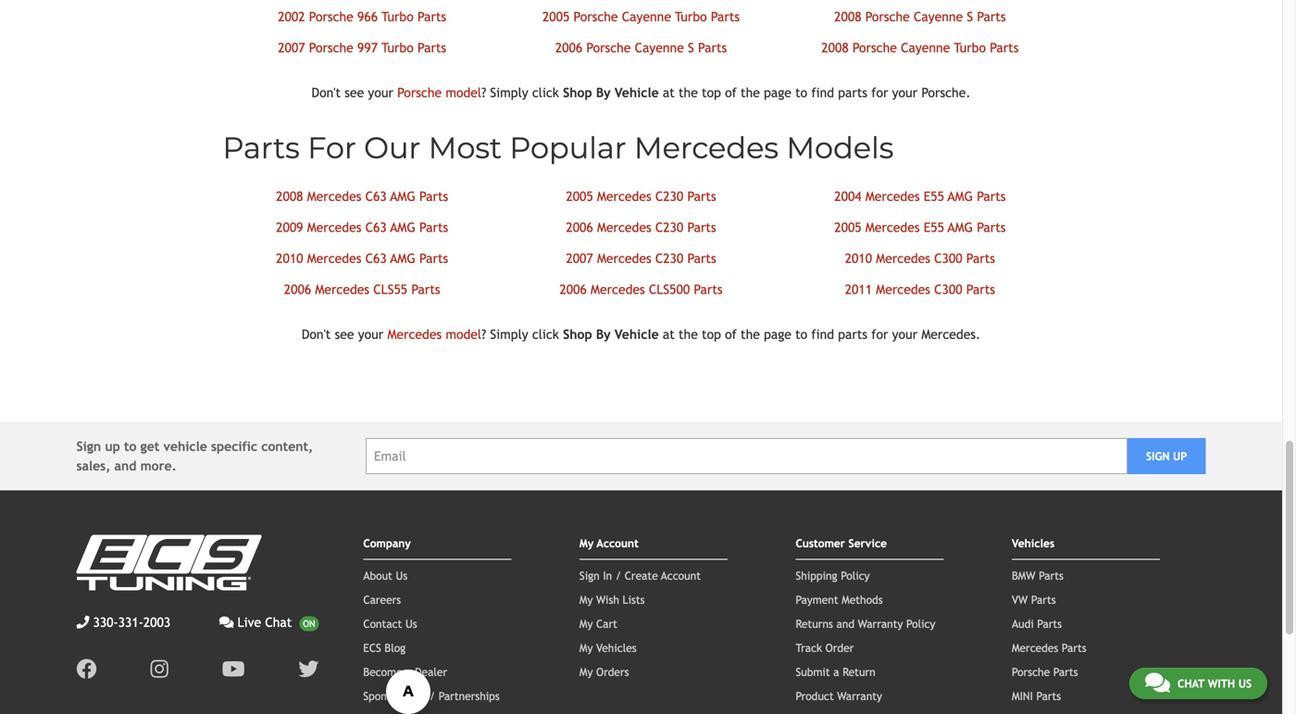 Task type: locate. For each thing, give the bounding box(es) containing it.
1 horizontal spatial s
[[967, 9, 974, 24]]

twitter logo image
[[299, 659, 319, 679]]

cayenne
[[622, 9, 672, 24], [914, 9, 964, 24], [635, 40, 684, 55], [901, 40, 951, 55]]

vehicles up bmw parts at the right of the page
[[1012, 537, 1055, 550]]

comments image inside chat with us link
[[1146, 672, 1171, 694]]

turbo for 2005 porsche cayenne turbo parts
[[675, 9, 707, 24]]

2002 porsche 966 turbo parts link
[[278, 9, 447, 24]]

1 vertical spatial policy
[[907, 617, 936, 630]]

1 vertical spatial top
[[702, 327, 722, 342]]

1 vertical spatial 2008
[[822, 40, 849, 55]]

2002
[[278, 9, 305, 24]]

0 vertical spatial model
[[446, 85, 482, 100]]

my wish lists link
[[580, 593, 645, 606]]

0 vertical spatial c230
[[656, 189, 684, 204]]

0 horizontal spatial a
[[406, 666, 412, 679]]

1 vertical spatial vehicle
[[615, 327, 659, 342]]

2010 mercedes c300 parts
[[845, 251, 996, 266]]

2005 down 2004
[[835, 220, 862, 235]]

vehicles
[[1012, 537, 1055, 550], [597, 642, 637, 654]]

mercedes up 2006 mercedes cls55 parts at the left top of page
[[307, 251, 362, 266]]

0 vertical spatial vehicles
[[1012, 537, 1055, 550]]

0 horizontal spatial s
[[688, 40, 695, 55]]

return
[[843, 666, 876, 679]]

1 vertical spatial s
[[688, 40, 695, 55]]

amg up 2005 mercedes e55 amg parts link
[[948, 189, 974, 204]]

c300 down 2005 mercedes e55 amg parts link
[[935, 251, 963, 266]]

2 of from the top
[[725, 327, 737, 342]]

by
[[596, 85, 611, 100], [596, 327, 611, 342]]

4 my from the top
[[580, 642, 593, 654]]

warranty down methods
[[858, 617, 904, 630]]

1 top from the top
[[702, 85, 722, 100]]

by for at the top of the page to find parts for your porsche.
[[596, 85, 611, 100]]

1 c230 from the top
[[656, 189, 684, 204]]

1 horizontal spatial 2010
[[845, 251, 873, 266]]

c230 up 2006 mercedes c230 parts
[[656, 189, 684, 204]]

2 vertical spatial c230
[[656, 251, 684, 266]]

0 horizontal spatial chat
[[265, 615, 292, 630]]

click for porsche model
[[532, 85, 559, 100]]

s for 2008 porsche cayenne s parts
[[967, 9, 974, 24]]

parts down 2011
[[839, 327, 868, 342]]

mercedes down 2007 mercedes c230 parts
[[591, 282, 645, 297]]

to inside sign up to get vehicle specific content, sales, and more.
[[124, 439, 137, 454]]

top down "2006 porsche cayenne s parts"
[[702, 85, 722, 100]]

top down 2006 mercedes cls500 parts link
[[702, 327, 722, 342]]

up inside sign up to get vehicle specific content, sales, and more.
[[105, 439, 120, 454]]

1 ? from the top
[[482, 85, 487, 100]]

up for sign up to get vehicle specific content, sales, and more.
[[105, 439, 120, 454]]

0 vertical spatial top
[[702, 85, 722, 100]]

c63 for 2009 mercedes c63 amg parts
[[366, 220, 387, 235]]

mercedes up 2007 mercedes c230 parts link
[[597, 220, 652, 235]]

2007
[[278, 40, 305, 55], [566, 251, 594, 266]]

to for porsche.
[[796, 85, 808, 100]]

2 c63 from the top
[[366, 220, 387, 235]]

0 horizontal spatial sign
[[76, 439, 101, 454]]

to for mercedes.
[[796, 327, 808, 342]]

porsche for 2006 porsche cayenne s parts
[[587, 40, 631, 55]]

2006 down 2007 mercedes c230 parts
[[560, 282, 587, 297]]

see
[[345, 85, 364, 100], [335, 327, 354, 342]]

mini parts link
[[1012, 690, 1062, 703]]

up inside button
[[1174, 450, 1188, 463]]

your down 997
[[368, 85, 394, 100]]

2006 for 2006 mercedes cls55 parts
[[284, 282, 311, 297]]

2005
[[543, 9, 570, 24], [566, 189, 594, 204], [835, 220, 862, 235]]

0 vertical spatial vehicle
[[615, 85, 659, 100]]

sign inside button
[[1147, 450, 1170, 463]]

2007 down 2002
[[278, 40, 305, 55]]

shop for at the top of the page to find parts for your mercedes.
[[563, 327, 593, 342]]

1 vertical spatial find
[[812, 327, 835, 342]]

1 at from the top
[[663, 85, 675, 100]]

cls55
[[374, 282, 408, 297]]

at for at the top of the page to find parts for your porsche.
[[663, 85, 675, 100]]

page for at the top of the page to find parts for your porsche.
[[764, 85, 792, 100]]

cayenne up 2006 porsche cayenne s parts link
[[622, 9, 672, 24]]

0 vertical spatial c63
[[366, 189, 387, 204]]

parts down mercedes parts link
[[1054, 666, 1079, 679]]

dealer
[[415, 666, 448, 679]]

s down 2005 porsche cayenne turbo parts "link" at top
[[688, 40, 695, 55]]

2 horizontal spatial sign
[[1147, 450, 1170, 463]]

my wish lists
[[580, 593, 645, 606]]

cayenne for 2008 porsche cayenne turbo parts
[[901, 40, 951, 55]]

to
[[796, 85, 808, 100], [796, 327, 808, 342], [124, 439, 137, 454]]

comments image
[[219, 616, 234, 629], [1146, 672, 1171, 694]]

1 vertical spatial chat
[[1178, 677, 1205, 690]]

0 vertical spatial shop
[[563, 85, 593, 100]]

3 c63 from the top
[[366, 251, 387, 266]]

sign for sign in / create account
[[580, 569, 600, 582]]

and
[[114, 459, 137, 473], [837, 617, 855, 630]]

2 model from the top
[[446, 327, 482, 342]]

1 my from the top
[[580, 537, 594, 550]]

parts for mercedes.
[[839, 327, 868, 342]]

1 vertical spatial for
[[872, 327, 889, 342]]

turbo right 997
[[382, 40, 414, 55]]

cls500
[[649, 282, 690, 297]]

2 vertical spatial c63
[[366, 251, 387, 266]]

live chat
[[238, 615, 292, 630]]

1 vertical spatial model
[[446, 327, 482, 342]]

1 vertical spatial warranty
[[838, 690, 883, 703]]

2 parts from the top
[[839, 327, 868, 342]]

2 a from the left
[[834, 666, 840, 679]]

my cart
[[580, 617, 618, 630]]

1 by from the top
[[596, 85, 611, 100]]

s for 2006 porsche cayenne s parts
[[688, 40, 695, 55]]

2008 porsche cayenne s parts
[[835, 9, 1006, 24]]

0 vertical spatial simply
[[490, 85, 529, 100]]

partnerships
[[439, 690, 500, 703]]

warranty down return at the right of page
[[838, 690, 883, 703]]

1 vertical spatial ?
[[482, 327, 487, 342]]

0 vertical spatial us
[[396, 569, 408, 582]]

0 vertical spatial page
[[764, 85, 792, 100]]

my left orders
[[580, 666, 593, 679]]

0 vertical spatial of
[[725, 85, 737, 100]]

1 vertical spatial us
[[406, 617, 417, 630]]

popular
[[510, 130, 627, 166]]

comments image for live
[[219, 616, 234, 629]]

331-
[[118, 615, 143, 630]]

mercedes for 2005 mercedes e55 amg parts
[[866, 220, 920, 235]]

at for at the top of the page to find parts for your mercedes.
[[663, 327, 675, 342]]

2005 mercedes e55 amg parts link
[[835, 220, 1006, 235]]

2 vehicle from the top
[[615, 327, 659, 342]]

1 shop from the top
[[563, 85, 593, 100]]

a for become
[[406, 666, 412, 679]]

account right create
[[661, 569, 701, 582]]

amg down our in the left of the page
[[390, 189, 416, 204]]

1 simply from the top
[[490, 85, 529, 100]]

1 vertical spatial simply
[[490, 327, 529, 342]]

e55
[[924, 189, 945, 204], [924, 220, 945, 235]]

1 vertical spatial account
[[661, 569, 701, 582]]

shipping policy
[[796, 569, 870, 582]]

mercedes for 2010 mercedes c63 amg parts
[[307, 251, 362, 266]]

2005 up "2006 porsche cayenne s parts"
[[543, 9, 570, 24]]

1 vertical spatial don't
[[302, 327, 331, 342]]

2 vertical spatial us
[[1239, 677, 1252, 690]]

us right with
[[1239, 677, 1252, 690]]

0 vertical spatial e55
[[924, 189, 945, 204]]

a left return at the right of page
[[834, 666, 840, 679]]

c63 down 2008 mercedes c63 amg parts in the left top of the page
[[366, 220, 387, 235]]

mercedes up 2010 mercedes c300 parts link
[[866, 220, 920, 235]]

see down 2006 mercedes cls55 parts link
[[335, 327, 354, 342]]

sign for sign up to get vehicle specific content, sales, and more.
[[76, 439, 101, 454]]

sign inside sign up to get vehicle specific content, sales, and more.
[[76, 439, 101, 454]]

simply right mercedes model link at left top
[[490, 327, 529, 342]]

1 horizontal spatial chat
[[1178, 677, 1205, 690]]

vehicle down 2006 porsche cayenne s parts link
[[615, 85, 659, 100]]

comments image left live
[[219, 616, 234, 629]]

0 vertical spatial s
[[967, 9, 974, 24]]

amg for 2004 mercedes e55 amg parts
[[948, 189, 974, 204]]

cayenne down 2008 porsche cayenne s parts link
[[901, 40, 951, 55]]

vehicle
[[615, 85, 659, 100], [615, 327, 659, 342]]

1 vertical spatial c230
[[656, 220, 684, 235]]

1 of from the top
[[725, 85, 737, 100]]

see for don't see your mercedes model ? simply click shop by vehicle at the top of the page to find parts for your mercedes.
[[335, 327, 354, 342]]

a left dealer
[[406, 666, 412, 679]]

us right contact
[[406, 617, 417, 630]]

0 vertical spatial don't
[[312, 85, 341, 100]]

0 horizontal spatial policy
[[841, 569, 870, 582]]

2 ? from the top
[[482, 327, 487, 342]]

2 vertical spatial 2005
[[835, 220, 862, 235]]

1 vertical spatial c300
[[935, 282, 963, 297]]

1 vertical spatial vehicles
[[597, 642, 637, 654]]

cayenne for 2006 porsche cayenne s parts
[[635, 40, 684, 55]]

parts
[[839, 85, 868, 100], [839, 327, 868, 342]]

us inside chat with us link
[[1239, 677, 1252, 690]]

simply for porsche model
[[490, 85, 529, 100]]

2010 down 2009
[[276, 251, 303, 266]]

c63 up 2009 mercedes c63 amg parts link
[[366, 189, 387, 204]]

0 vertical spatial policy
[[841, 569, 870, 582]]

1 vertical spatial e55
[[924, 220, 945, 235]]

amg up 'cls55'
[[390, 251, 416, 266]]

0 vertical spatial 2007
[[278, 40, 305, 55]]

c300 down 2010 mercedes c300 parts
[[935, 282, 963, 297]]

2 by from the top
[[596, 327, 611, 342]]

2 c230 from the top
[[656, 220, 684, 235]]

2 vertical spatial 2008
[[276, 189, 303, 204]]

0 vertical spatial by
[[596, 85, 611, 100]]

2008 up 2008 porsche cayenne turbo parts
[[835, 9, 862, 24]]

2006 mercedes cls500 parts link
[[560, 282, 723, 297]]

2 for from the top
[[872, 327, 889, 342]]

up
[[105, 439, 120, 454], [1174, 450, 1188, 463]]

and up 'order'
[[837, 617, 855, 630]]

2 simply from the top
[[490, 327, 529, 342]]

my up my wish lists link
[[580, 537, 594, 550]]

2 click from the top
[[532, 327, 559, 342]]

2 e55 from the top
[[924, 220, 945, 235]]

audi parts
[[1012, 617, 1063, 630]]

parts down 2005 mercedes e55 amg parts link
[[967, 251, 996, 266]]

my down the my cart
[[580, 642, 593, 654]]

0 horizontal spatial 2010
[[276, 251, 303, 266]]

0 vertical spatial parts
[[839, 85, 868, 100]]

e55 up 2005 mercedes e55 amg parts link
[[924, 189, 945, 204]]

330-
[[93, 615, 118, 630]]

c230 for 2005 mercedes c230 parts
[[656, 189, 684, 204]]

2005 porsche cayenne turbo parts link
[[543, 9, 740, 24]]

0 vertical spatial 2008
[[835, 9, 862, 24]]

2006 up 2007 mercedes c230 parts link
[[566, 220, 594, 235]]

mercedes for 2008 mercedes c63 amg parts
[[307, 189, 362, 204]]

1 vertical spatial click
[[532, 327, 559, 342]]

1 page from the top
[[764, 85, 792, 100]]

mercedes up 2006 mercedes c230 parts
[[597, 189, 652, 204]]

of
[[725, 85, 737, 100], [725, 327, 737, 342]]

shop down 2006 mercedes cls500 parts link
[[563, 327, 593, 342]]

cayenne for 2008 porsche cayenne s parts
[[914, 9, 964, 24]]

c230 down the 2005 mercedes c230 parts link
[[656, 220, 684, 235]]

1 horizontal spatial comments image
[[1146, 672, 1171, 694]]

0 vertical spatial chat
[[265, 615, 292, 630]]

2005 mercedes c230 parts
[[566, 189, 717, 204]]

1 vertical spatial and
[[837, 617, 855, 630]]

submit a return
[[796, 666, 876, 679]]

bmw parts
[[1012, 569, 1064, 582]]

1 vehicle from the top
[[615, 85, 659, 100]]

my left cart
[[580, 617, 593, 630]]

e55 up 2010 mercedes c300 parts link
[[924, 220, 945, 235]]

simply for mercedes model
[[490, 327, 529, 342]]

2004 mercedes e55 amg parts
[[835, 189, 1006, 204]]

2009
[[276, 220, 303, 235]]

content,
[[261, 439, 313, 454]]

by down 2006 mercedes cls500 parts
[[596, 327, 611, 342]]

5 my from the top
[[580, 666, 593, 679]]

in
[[603, 569, 613, 582]]

2008
[[835, 9, 862, 24], [822, 40, 849, 55], [276, 189, 303, 204]]

company
[[363, 537, 411, 550]]

2 vertical spatial to
[[124, 439, 137, 454]]

2 2010 from the left
[[845, 251, 873, 266]]

cart
[[597, 617, 618, 630]]

1 vertical spatial to
[[796, 327, 808, 342]]

2010 mercedes c300 parts link
[[845, 251, 996, 266]]

mercedes down 2010 mercedes c300 parts link
[[877, 282, 931, 297]]

1 horizontal spatial vehicles
[[1012, 537, 1055, 550]]

1 horizontal spatial sign
[[580, 569, 600, 582]]

my vehicles link
[[580, 642, 637, 654]]

porsche left 997
[[309, 40, 354, 55]]

turbo for 2007 porsche 997 turbo parts
[[382, 40, 414, 55]]

0 vertical spatial ?
[[482, 85, 487, 100]]

2007 for 2007 porsche 997 turbo parts
[[278, 40, 305, 55]]

porsche model link
[[398, 85, 482, 100]]

find for porsche.
[[812, 85, 835, 100]]

of for at the top of the page to find parts for your mercedes.
[[725, 327, 737, 342]]

2005 for 2005 mercedes c230 parts
[[566, 189, 594, 204]]

0 vertical spatial comments image
[[219, 616, 234, 629]]

c300
[[935, 251, 963, 266], [935, 282, 963, 297]]

comments image for chat
[[1146, 672, 1171, 694]]

2 find from the top
[[812, 327, 835, 342]]

instagram logo image
[[151, 659, 168, 679]]

amg up 2010 mercedes c300 parts link
[[948, 220, 974, 235]]

1 horizontal spatial a
[[834, 666, 840, 679]]

2 c300 from the top
[[935, 282, 963, 297]]

2006 for 2006 porsche cayenne s parts
[[556, 40, 583, 55]]

parts for our most popular mercedes models
[[223, 130, 894, 166]]

0 vertical spatial warranty
[[858, 617, 904, 630]]

1 find from the top
[[812, 85, 835, 100]]

about us link
[[363, 569, 408, 582]]

c230
[[656, 189, 684, 204], [656, 220, 684, 235], [656, 251, 684, 266]]

0 vertical spatial 2005
[[543, 9, 570, 24]]

click
[[532, 85, 559, 100], [532, 327, 559, 342]]

0 vertical spatial click
[[532, 85, 559, 100]]

0 horizontal spatial comments image
[[219, 616, 234, 629]]

0 horizontal spatial 2007
[[278, 40, 305, 55]]

mercedes for 2004 mercedes e55 amg parts
[[866, 189, 920, 204]]

0 horizontal spatial account
[[597, 537, 639, 550]]

1 horizontal spatial 2007
[[566, 251, 594, 266]]

ecs blog link
[[363, 642, 406, 654]]

0 vertical spatial to
[[796, 85, 808, 100]]

1 click from the top
[[532, 85, 559, 100]]

create
[[625, 569, 658, 582]]

porsche for 2002 porsche 966 turbo parts
[[309, 9, 354, 24]]

shop
[[563, 85, 593, 100], [563, 327, 593, 342]]

2008 down the 2008 porsche cayenne s parts
[[822, 40, 849, 55]]

s up 2008 porsche cayenne turbo parts link
[[967, 9, 974, 24]]

chat
[[265, 615, 292, 630], [1178, 677, 1205, 690]]

0 vertical spatial see
[[345, 85, 364, 100]]

top for at the top of the page to find parts for your porsche.
[[702, 85, 722, 100]]

2 my from the top
[[580, 593, 593, 606]]

0 vertical spatial account
[[597, 537, 639, 550]]

2008 up 2009
[[276, 189, 303, 204]]

account up in at bottom
[[597, 537, 639, 550]]

1 vertical spatial 2007
[[566, 251, 594, 266]]

turbo for 2008 porsche cayenne turbo parts
[[954, 40, 987, 55]]

0 vertical spatial for
[[872, 85, 889, 100]]

don't for don't see your mercedes model ? simply click shop by vehicle at the top of the page to find parts for your mercedes.
[[302, 327, 331, 342]]

shop up popular
[[563, 85, 593, 100]]

2006 mercedes cls55 parts
[[284, 282, 441, 297]]

1 parts from the top
[[839, 85, 868, 100]]

parts right vw
[[1032, 593, 1057, 606]]

1 vertical spatial page
[[764, 327, 792, 342]]

parts right bmw
[[1039, 569, 1064, 582]]

don't
[[312, 85, 341, 100], [302, 327, 331, 342]]

become a dealer
[[363, 666, 448, 679]]

sponsorships
[[363, 690, 426, 703]]

2005 down popular
[[566, 189, 594, 204]]

2005 for 2005 porsche cayenne turbo parts
[[543, 9, 570, 24]]

customer
[[796, 537, 846, 550]]

0 vertical spatial /
[[616, 569, 622, 582]]

1 e55 from the top
[[924, 189, 945, 204]]

2006 down 2009
[[284, 282, 311, 297]]

2006 down 2005 porsche cayenne turbo parts "link" at top
[[556, 40, 583, 55]]

0 horizontal spatial up
[[105, 439, 120, 454]]

a
[[406, 666, 412, 679], [834, 666, 840, 679]]

1 c300 from the top
[[935, 251, 963, 266]]

of for at the top of the page to find parts for your porsche.
[[725, 85, 737, 100]]

find
[[812, 85, 835, 100], [812, 327, 835, 342]]

3 my from the top
[[580, 617, 593, 630]]

page
[[764, 85, 792, 100], [764, 327, 792, 342]]

sign up button
[[1128, 438, 1207, 474]]

2 shop from the top
[[563, 327, 593, 342]]

1 vertical spatial at
[[663, 327, 675, 342]]

mercedes down 2008 mercedes c63 amg parts in the left top of the page
[[307, 220, 362, 235]]

mini parts
[[1012, 690, 1062, 703]]

/ down dealer
[[430, 690, 435, 703]]

don't down 2006 mercedes cls55 parts link
[[302, 327, 331, 342]]

1 vertical spatial 2005
[[566, 189, 594, 204]]

parts up 2010 mercedes c300 parts link
[[978, 220, 1006, 235]]

amg for 2005 mercedes e55 amg parts
[[948, 220, 974, 235]]

330-331-2003 link
[[76, 613, 171, 632]]

2 top from the top
[[702, 327, 722, 342]]

for down 2011
[[872, 327, 889, 342]]

comments image inside live chat link
[[219, 616, 234, 629]]

warranty
[[858, 617, 904, 630], [838, 690, 883, 703]]

chat right live
[[265, 615, 292, 630]]

2007 porsche 997 turbo parts link
[[278, 40, 447, 55]]

mercedes down 2005 mercedes e55 amg parts link
[[877, 251, 931, 266]]

2 at from the top
[[663, 327, 675, 342]]

0 horizontal spatial and
[[114, 459, 137, 473]]

1 vertical spatial c63
[[366, 220, 387, 235]]

1 2010 from the left
[[276, 251, 303, 266]]

1 vertical spatial shop
[[563, 327, 593, 342]]

1 vertical spatial see
[[335, 327, 354, 342]]

1 vertical spatial by
[[596, 327, 611, 342]]

parts for porsche.
[[839, 85, 868, 100]]

amg down 2008 mercedes c63 amg parts in the left top of the page
[[390, 220, 416, 235]]

1 vertical spatial parts
[[839, 327, 868, 342]]

don't for don't see your porsche model ? simply click shop by vehicle at the top of the page to find parts for your porsche.
[[312, 85, 341, 100]]

0 vertical spatial at
[[663, 85, 675, 100]]

my left the wish
[[580, 593, 593, 606]]

0 vertical spatial c300
[[935, 251, 963, 266]]

c300 for 2010 mercedes c300 parts
[[935, 251, 963, 266]]

1 c63 from the top
[[366, 189, 387, 204]]

for down 2008 porsche cayenne turbo parts link
[[872, 85, 889, 100]]

porsche for 2008 porsche cayenne s parts
[[866, 9, 910, 24]]

mini
[[1012, 690, 1034, 703]]

audi
[[1012, 617, 1034, 630]]

2 page from the top
[[764, 327, 792, 342]]

ecs
[[363, 642, 381, 654]]

3 c230 from the top
[[656, 251, 684, 266]]

1 for from the top
[[872, 85, 889, 100]]

1 vertical spatial comments image
[[1146, 672, 1171, 694]]

sign for sign up
[[1147, 450, 1170, 463]]

0 horizontal spatial /
[[430, 690, 435, 703]]

mercedes down 2006 mercedes c230 parts
[[597, 251, 652, 266]]

1 horizontal spatial up
[[1174, 450, 1188, 463]]

0 vertical spatial find
[[812, 85, 835, 100]]

live chat link
[[219, 613, 319, 632]]

c63 down 2009 mercedes c63 amg parts
[[366, 251, 387, 266]]

1 vertical spatial of
[[725, 327, 737, 342]]

parts up mercedes model link at left top
[[420, 251, 449, 266]]

1 a from the left
[[406, 666, 412, 679]]

for for mercedes.
[[872, 327, 889, 342]]

mercedes down 2010 mercedes c63 amg parts
[[315, 282, 370, 297]]

parts down 2008 mercedes c63 amg parts in the left top of the page
[[420, 220, 449, 235]]

comments image left 'chat with us'
[[1146, 672, 1171, 694]]

porsche up our in the left of the page
[[398, 85, 442, 100]]

1 model from the top
[[446, 85, 482, 100]]

at down 2006 porsche cayenne s parts link
[[663, 85, 675, 100]]



Task type: vqa. For each thing, say whether or not it's contained in the screenshot.
the bottommost clearance
no



Task type: describe. For each thing, give the bounding box(es) containing it.
amg for 2009 mercedes c63 amg parts
[[390, 220, 416, 235]]

2007 mercedes c230 parts
[[566, 251, 717, 266]]

most
[[429, 130, 502, 166]]

order
[[826, 642, 854, 654]]

mercedes for 2006 mercedes cls500 parts
[[591, 282, 645, 297]]

porsche up mini parts
[[1012, 666, 1051, 679]]

contact
[[363, 617, 402, 630]]

parts down 2005 porsche cayenne turbo parts "link" at top
[[698, 40, 727, 55]]

live
[[238, 615, 261, 630]]

for for porsche.
[[872, 85, 889, 100]]

audi parts link
[[1012, 617, 1063, 630]]

orders
[[597, 666, 629, 679]]

parts down most
[[420, 189, 449, 204]]

porsche for 2005 porsche cayenne turbo parts
[[574, 9, 618, 24]]

2008 for 2008 porsche cayenne turbo parts
[[822, 40, 849, 55]]

vehicle for at the top of the page to find parts for your porsche.
[[615, 85, 659, 100]]

2007 mercedes c230 parts link
[[566, 251, 717, 266]]

amg for 2008 mercedes c63 amg parts
[[390, 189, 416, 204]]

sales,
[[76, 459, 111, 473]]

2011
[[845, 282, 873, 297]]

2006 porsche cayenne s parts
[[556, 40, 727, 55]]

my for my orders
[[580, 666, 593, 679]]

lists
[[623, 593, 645, 606]]

parts left for
[[223, 130, 300, 166]]

more.
[[140, 459, 177, 473]]

my orders
[[580, 666, 629, 679]]

service
[[849, 537, 887, 550]]

2006 mercedes c230 parts link
[[566, 220, 717, 235]]

c230 for 2006 mercedes c230 parts
[[656, 220, 684, 235]]

contact us link
[[363, 617, 417, 630]]

returns
[[796, 617, 834, 630]]

youtube logo image
[[222, 659, 245, 679]]

turbo for 2002 porsche 966 turbo parts
[[382, 9, 414, 24]]

997
[[358, 40, 378, 55]]

1 horizontal spatial account
[[661, 569, 701, 582]]

specific
[[211, 439, 258, 454]]

330-331-2003
[[93, 615, 171, 630]]

2005 mercedes c230 parts link
[[566, 189, 717, 204]]

model for porsche model
[[446, 85, 482, 100]]

mercedes for 2007 mercedes c230 parts
[[597, 251, 652, 266]]

parts up porsche model link
[[418, 40, 447, 55]]

models
[[787, 130, 894, 166]]

become
[[363, 666, 403, 679]]

ecs blog
[[363, 642, 406, 654]]

c230 for 2007 mercedes c230 parts
[[656, 251, 684, 266]]

2010 mercedes c63 amg parts
[[276, 251, 449, 266]]

model for mercedes model
[[446, 327, 482, 342]]

1 horizontal spatial /
[[616, 569, 622, 582]]

parts up cls500
[[688, 251, 717, 266]]

up for sign up
[[1174, 450, 1188, 463]]

blog
[[385, 642, 406, 654]]

mercedes model link
[[388, 327, 482, 342]]

2008 mercedes c63 amg parts link
[[276, 189, 449, 204]]

careers link
[[363, 593, 401, 606]]

2006 mercedes cls55 parts link
[[284, 282, 441, 297]]

mercedes for 2005 mercedes c230 parts
[[597, 189, 652, 204]]

2010 for 2010 mercedes c63 amg parts
[[276, 251, 303, 266]]

porsche for 2007 porsche 997 turbo parts
[[309, 40, 354, 55]]

sign in / create account
[[580, 569, 701, 582]]

parts up mercedes parts
[[1038, 617, 1063, 630]]

mercedes down 'cls55'
[[388, 327, 442, 342]]

1 vertical spatial /
[[430, 690, 435, 703]]

2009 mercedes c63 amg parts link
[[276, 220, 449, 235]]

phone image
[[76, 616, 89, 629]]

sign up to get vehicle specific content, sales, and more.
[[76, 439, 313, 473]]

1 horizontal spatial and
[[837, 617, 855, 630]]

track order
[[796, 642, 854, 654]]

don't see your mercedes model ? simply click shop by vehicle at the top of the page to find parts for your mercedes.
[[302, 327, 981, 342]]

your down 2006 mercedes cls55 parts at the left top of page
[[358, 327, 384, 342]]

your left mercedes.
[[893, 327, 918, 342]]

our
[[364, 130, 421, 166]]

get
[[141, 439, 160, 454]]

chat with us
[[1178, 677, 1252, 690]]

vw parts link
[[1012, 593, 1057, 606]]

facebook logo image
[[76, 659, 97, 679]]

customer service
[[796, 537, 887, 550]]

us for about us
[[396, 569, 408, 582]]

2005 mercedes e55 amg parts
[[835, 220, 1006, 235]]

parts down the 2005 mercedes c230 parts link
[[688, 220, 717, 235]]

about
[[363, 569, 393, 582]]

bmw
[[1012, 569, 1036, 582]]

parts up mercedes.
[[967, 282, 996, 297]]

click for mercedes model
[[532, 327, 559, 342]]

a for submit
[[834, 666, 840, 679]]

mercedes down audi parts
[[1012, 642, 1059, 654]]

mercedes for 2006 mercedes c230 parts
[[597, 220, 652, 235]]

sign in / create account link
[[580, 569, 701, 582]]

shipping policy link
[[796, 569, 870, 582]]

2006 for 2006 mercedes c230 parts
[[566, 220, 594, 235]]

porsche parts link
[[1012, 666, 1079, 679]]

chat inside live chat link
[[265, 615, 292, 630]]

parts up 2005 mercedes e55 amg parts
[[978, 189, 1006, 204]]

vw
[[1012, 593, 1028, 606]]

returns and warranty policy
[[796, 617, 936, 630]]

2008 mercedes c63 amg parts
[[276, 189, 449, 204]]

find for mercedes.
[[812, 327, 835, 342]]

parts right 'cls55'
[[412, 282, 441, 297]]

my for my wish lists
[[580, 593, 593, 606]]

2003
[[143, 615, 171, 630]]

c300 for 2011 mercedes c300 parts
[[935, 282, 963, 297]]

by for at the top of the page to find parts for your mercedes.
[[596, 327, 611, 342]]

parts down porsche parts link
[[1037, 690, 1062, 703]]

parts right cls500
[[694, 282, 723, 297]]

2010 for 2010 mercedes c300 parts
[[845, 251, 873, 266]]

c63 for 2008 mercedes c63 amg parts
[[366, 189, 387, 204]]

parts up 2008 porsche cayenne turbo parts link
[[978, 9, 1006, 24]]

cayenne for 2005 porsche cayenne turbo parts
[[622, 9, 672, 24]]

mercedes parts
[[1012, 642, 1087, 654]]

2005 for 2005 mercedes e55 amg parts
[[835, 220, 862, 235]]

product warranty link
[[796, 690, 883, 703]]

vw parts
[[1012, 593, 1057, 606]]

2007 for 2007 mercedes c230 parts
[[566, 251, 594, 266]]

your left porsche.
[[893, 85, 918, 100]]

parts up "2006 porsche cayenne s parts"
[[711, 9, 740, 24]]

? for porsche model
[[482, 85, 487, 100]]

chat with us link
[[1130, 668, 1268, 699]]

payment
[[796, 593, 839, 606]]

mercedes for 2010 mercedes c300 parts
[[877, 251, 931, 266]]

vehicle for at the top of the page to find parts for your mercedes.
[[615, 327, 659, 342]]

ecs tuning image
[[76, 535, 262, 591]]

2004 mercedes e55 amg parts link
[[835, 189, 1006, 204]]

966
[[358, 9, 378, 24]]

c63 for 2010 mercedes c63 amg parts
[[366, 251, 387, 266]]

us for contact us
[[406, 617, 417, 630]]

shipping
[[796, 569, 838, 582]]

my for my cart
[[580, 617, 593, 630]]

Email email field
[[366, 438, 1128, 474]]

amg for 2010 mercedes c63 amg parts
[[390, 251, 416, 266]]

porsche.
[[922, 85, 971, 100]]

wish
[[597, 593, 620, 606]]

top for at the top of the page to find parts for your mercedes.
[[702, 327, 722, 342]]

porsche parts
[[1012, 666, 1079, 679]]

2007 porsche 997 turbo parts
[[278, 40, 447, 55]]

my cart link
[[580, 617, 618, 630]]

shop for at the top of the page to find parts for your porsche.
[[563, 85, 593, 100]]

sponsorships / partnerships
[[363, 690, 500, 703]]

0 horizontal spatial vehicles
[[597, 642, 637, 654]]

my for my account
[[580, 537, 594, 550]]

submit
[[796, 666, 831, 679]]

1 horizontal spatial policy
[[907, 617, 936, 630]]

2008 for 2008 porsche cayenne s parts
[[835, 9, 862, 24]]

parts right 966
[[418, 9, 447, 24]]

2006 for 2006 mercedes cls500 parts
[[560, 282, 587, 297]]

and inside sign up to get vehicle specific content, sales, and more.
[[114, 459, 137, 473]]

mercedes for 2011 mercedes c300 parts
[[877, 282, 931, 297]]

methods
[[842, 593, 883, 606]]

mercedes up the 2005 mercedes c230 parts link
[[635, 130, 779, 166]]

page for at the top of the page to find parts for your mercedes.
[[764, 327, 792, 342]]

mercedes parts link
[[1012, 642, 1087, 654]]

2008 for 2008 mercedes c63 amg parts
[[276, 189, 303, 204]]

porsche for 2008 porsche cayenne turbo parts
[[853, 40, 898, 55]]

parts up porsche parts link
[[1062, 642, 1087, 654]]

e55 for 2005 mercedes e55 amg parts
[[924, 220, 945, 235]]

2005 porsche cayenne turbo parts
[[543, 9, 740, 24]]

sign up
[[1147, 450, 1188, 463]]

contact us
[[363, 617, 417, 630]]

see for don't see your porsche model ? simply click shop by vehicle at the top of the page to find parts for your porsche.
[[345, 85, 364, 100]]

parts up 2006 mercedes c230 parts
[[688, 189, 717, 204]]

my vehicles
[[580, 642, 637, 654]]

my for my vehicles
[[580, 642, 593, 654]]

e55 for 2004 mercedes e55 amg parts
[[924, 189, 945, 204]]

? for mercedes model
[[482, 327, 487, 342]]

mercedes.
[[922, 327, 981, 342]]

2008 porsche cayenne s parts link
[[835, 9, 1006, 24]]

chat inside chat with us link
[[1178, 677, 1205, 690]]

2006 porsche cayenne s parts link
[[556, 40, 727, 55]]

2004
[[835, 189, 862, 204]]

mercedes for 2006 mercedes cls55 parts
[[315, 282, 370, 297]]

parts down the 2008 porsche cayenne s parts
[[990, 40, 1019, 55]]

mercedes for 2009 mercedes c63 amg parts
[[307, 220, 362, 235]]



